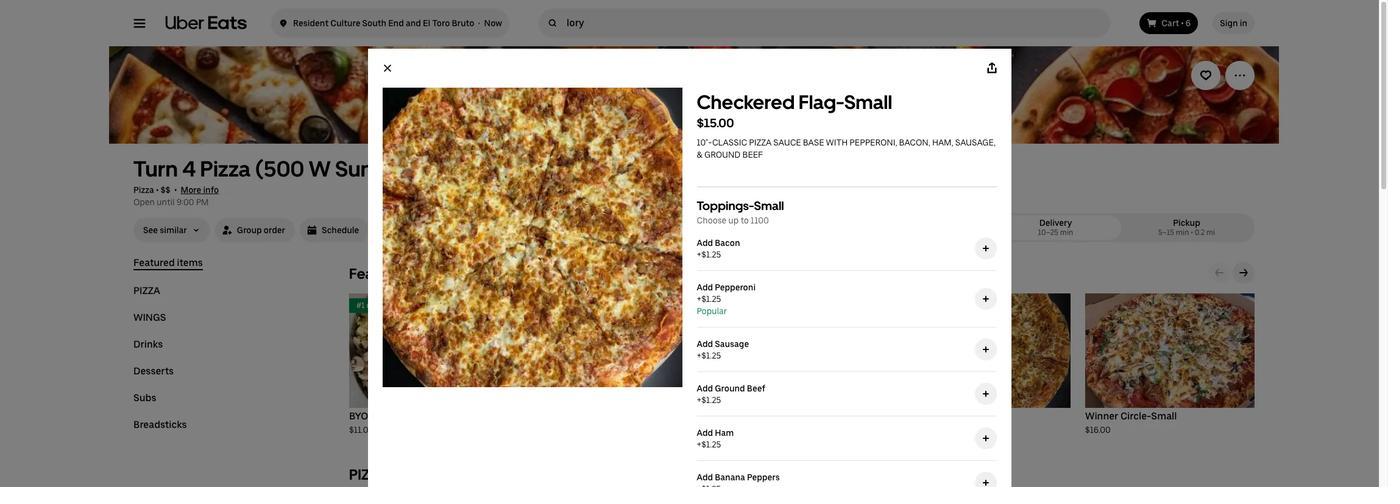 Task type: describe. For each thing, give the bounding box(es) containing it.
6
[[1186, 18, 1192, 28]]

checkered for checkered flag-small
[[902, 411, 951, 423]]

now
[[484, 18, 502, 28]]

#3
[[725, 302, 734, 310]]

add to favorites image
[[1201, 70, 1213, 82]]

pepperoni
[[715, 283, 756, 293]]

pizza • $$ • more info open until 9:00 pm
[[134, 185, 219, 207]]

see similar
[[143, 226, 187, 235]]

liked for byo-small
[[386, 302, 402, 310]]

resident
[[293, 18, 329, 28]]

[object object] radio containing pickup
[[1124, 216, 1251, 240]]

most for race
[[736, 302, 753, 310]]

ham,
[[933, 138, 954, 148]]

more info link
[[181, 185, 219, 195]]

add for add pepperoni + $1.25 popular
[[697, 283, 713, 293]]

turn
[[134, 156, 178, 182]]

dialog dialog
[[368, 49, 1012, 488]]

most for byo-
[[367, 302, 384, 310]]

share ios button
[[978, 54, 1007, 83]]

byo-small $11.00
[[349, 411, 399, 435]]

1 horizontal spatial items
[[412, 265, 450, 283]]

flag- for checkered flag-small
[[953, 411, 977, 423]]

desserts button
[[134, 366, 174, 378]]

$20.00
[[718, 426, 744, 435]]

add for add banana peppers
[[697, 473, 713, 483]]

group
[[237, 226, 262, 235]]

and
[[406, 18, 421, 28]]

10"-classic pizza sauce base with pepperoni, bacon, ham, sausage, & ground beef
[[697, 138, 996, 160]]

pizza button
[[134, 285, 160, 298]]

• left $$
[[156, 185, 159, 195]]

w
[[309, 156, 331, 182]]

sign in link
[[1213, 12, 1255, 34]]

next image
[[1240, 268, 1249, 278]]

race
[[718, 411, 740, 423]]

x button
[[373, 54, 402, 83]]

ground
[[705, 150, 741, 160]]

add for add bacon + $1.25
[[697, 238, 713, 248]]

#2
[[541, 302, 550, 310]]

$1.25 for ham
[[702, 440, 721, 450]]

navigation containing featured items
[[134, 257, 320, 446]]

desserts
[[134, 366, 174, 377]]

#1 most liked
[[357, 302, 402, 310]]

beef
[[747, 384, 766, 394]]

items inside button
[[177, 257, 203, 269]]

ave)
[[417, 156, 464, 182]]

byo-
[[349, 411, 373, 423]]

breadsticks button
[[134, 419, 187, 432]]

main navigation menu image
[[134, 17, 146, 29]]

subs button
[[134, 393, 156, 405]]

&
[[697, 150, 703, 160]]

+ for add bacon + $1.25
[[697, 250, 702, 260]]

popular
[[697, 307, 727, 316]]

$1.25 for pepperoni
[[702, 294, 721, 304]]

sauce
[[774, 138, 802, 148]]

share ios image
[[986, 62, 998, 74]]

1 horizontal spatial pizza
[[349, 466, 389, 484]]

+ for add ham + $1.25
[[697, 440, 702, 450]]

#3 most liked
[[725, 302, 771, 310]]

2 most from the left
[[551, 302, 569, 310]]

beef
[[743, 150, 764, 160]]

10–25
[[1039, 229, 1059, 237]]

three dots horizontal button
[[1226, 61, 1255, 90]]

add for add ham + $1.25
[[697, 429, 713, 438]]

min for delivery
[[1061, 229, 1074, 237]]

toppings-
[[697, 199, 755, 213]]

info
[[203, 185, 219, 195]]

turn 4 pizza (500 w summit ave)
[[134, 156, 464, 182]]

up
[[729, 216, 739, 226]]

1100
[[751, 216, 769, 226]]

[object object] radio containing delivery
[[993, 216, 1119, 240]]

bacon
[[715, 238, 740, 248]]

classic
[[713, 138, 748, 148]]

bruto
[[452, 18, 475, 28]]

drinks button
[[134, 339, 163, 351]]

checkered flag-small $15.00
[[697, 91, 893, 130]]

cart • 6
[[1162, 18, 1192, 28]]

resident culture south end and el toro bruto • now
[[293, 18, 502, 28]]

add for add ground beef + $1.25
[[697, 384, 713, 394]]

pickup 5–15 min • 0.2 mi
[[1159, 218, 1216, 237]]

until
[[157, 198, 175, 207]]

chevron down small image
[[192, 226, 200, 235]]

summit
[[336, 156, 413, 182]]

10"-
[[697, 138, 713, 148]]

delivery 10–25 min
[[1039, 218, 1074, 237]]

add ham + $1.25
[[697, 429, 734, 450]]

small for winner circle-small $16.00
[[1152, 411, 1178, 423]]

$16.00
[[1086, 426, 1111, 435]]

end
[[388, 18, 404, 28]]



Task type: vqa. For each thing, say whether or not it's contained in the screenshot.
ham's No
no



Task type: locate. For each thing, give the bounding box(es) containing it.
subs
[[134, 393, 156, 404]]

5 + from the top
[[697, 440, 702, 450]]

cart
[[1162, 18, 1180, 28]]

$1.25 inside add sausage + $1.25
[[702, 351, 721, 361]]

in
[[1241, 18, 1248, 28]]

min inside delivery 10–25 min
[[1061, 229, 1074, 237]]

1 add from the top
[[697, 238, 713, 248]]

add inside add ground beef + $1.25
[[697, 384, 713, 394]]

small inside toppings-small choose up to 1100
[[755, 199, 785, 213]]

add left bacon on the right of page
[[697, 238, 713, 248]]

2 vertical spatial pizza
[[349, 466, 389, 484]]

mi
[[1207, 229, 1216, 237]]

flag- for checkered flag-small $15.00
[[799, 91, 845, 114]]

small for checkered flag-small $15.00
[[845, 91, 893, 114]]

city-
[[742, 411, 765, 423]]

add sausage + $1.25
[[697, 340, 749, 361]]

winner circle-small $16.00
[[1086, 411, 1178, 435]]

0 horizontal spatial min
[[1061, 229, 1074, 237]]

(500
[[255, 156, 304, 182]]

group order
[[237, 226, 285, 235]]

featured items down 'see similar'
[[134, 257, 203, 269]]

0 horizontal spatial pizza
[[134, 285, 160, 297]]

add bacon + $1.25
[[697, 238, 740, 260]]

5 add from the top
[[697, 429, 713, 438]]

#2 most liked
[[541, 302, 587, 310]]

+ inside add ground beef + $1.25
[[697, 396, 702, 405]]

pizza inside 10"-classic pizza sauce base with pepperoni, bacon, ham, sausage, & ground beef
[[749, 138, 772, 148]]

• left now
[[478, 18, 481, 28]]

open
[[134, 198, 155, 207]]

add left 'sausage'
[[697, 340, 713, 349]]

0 horizontal spatial featured items
[[134, 257, 203, 269]]

add pepperoni + $1.25 popular
[[697, 283, 756, 316]]

add banana peppers
[[697, 473, 780, 483]]

1 horizontal spatial min
[[1177, 229, 1190, 237]]

pm
[[196, 198, 209, 207]]

liked right #1
[[386, 302, 402, 310]]

previous image
[[1215, 268, 1225, 278]]

0 horizontal spatial liked
[[386, 302, 402, 310]]

• right $$
[[174, 185, 177, 195]]

close image
[[383, 63, 392, 73]]

0 horizontal spatial [object object] radio
[[993, 216, 1119, 240]]

1 $1.25 from the top
[[702, 250, 721, 260]]

+ inside the add pepperoni + $1.25 popular
[[697, 294, 702, 304]]

wings button
[[134, 312, 166, 324]]

featured up pizza button
[[134, 257, 175, 269]]

checkered inside checkered flag-small $15.00
[[697, 91, 795, 114]]

small inside byo-small $11.00
[[373, 411, 399, 423]]

3 add from the top
[[697, 340, 713, 349]]

featured items
[[134, 257, 203, 269], [349, 265, 450, 283]]

large
[[765, 411, 791, 423]]

pizza up "info"
[[200, 156, 251, 182]]

add inside add bacon + $1.25
[[697, 238, 713, 248]]

with
[[827, 138, 848, 148]]

base
[[803, 138, 825, 148]]

small inside checkered flag-small $15.00
[[845, 91, 893, 114]]

6 add from the top
[[697, 473, 713, 483]]

0 vertical spatial flag-
[[799, 91, 845, 114]]

add ground beef + $1.25
[[697, 384, 766, 405]]

most right #3
[[736, 302, 753, 310]]

$1.25 inside add ham + $1.25
[[702, 440, 721, 450]]

+ inside add ham + $1.25
[[697, 440, 702, 450]]

2 horizontal spatial pizza
[[749, 138, 772, 148]]

0 horizontal spatial checkered
[[697, 91, 795, 114]]

delivery
[[1040, 218, 1073, 228]]

featured up #1 most liked
[[349, 265, 410, 283]]

2 horizontal spatial most
[[736, 302, 753, 310]]

[object Object] radio
[[993, 216, 1119, 240], [1124, 216, 1251, 240]]

0 vertical spatial checkered
[[697, 91, 795, 114]]

2 add from the top
[[697, 283, 713, 293]]

bacon,
[[900, 138, 931, 148]]

sausage
[[715, 340, 749, 349]]

add left banana
[[697, 473, 713, 483]]

featured
[[134, 257, 175, 269], [349, 265, 410, 283]]

$1.25 for bacon
[[702, 250, 721, 260]]

• left 6
[[1182, 18, 1184, 28]]

4
[[182, 156, 196, 182]]

0 vertical spatial pizza
[[749, 138, 772, 148]]

$1.25 inside add ground beef + $1.25
[[702, 396, 721, 405]]

items
[[177, 257, 203, 269], [412, 265, 450, 283]]

small inside winner circle-small $16.00
[[1152, 411, 1178, 423]]

see
[[143, 226, 158, 235]]

toro
[[432, 18, 450, 28]]

min down delivery
[[1061, 229, 1074, 237]]

4 add from the top
[[697, 384, 713, 394]]

pizza down the $11.00
[[349, 466, 389, 484]]

0 horizontal spatial featured
[[134, 257, 175, 269]]

1 liked from the left
[[386, 302, 402, 310]]

navigation
[[134, 257, 320, 446]]

min
[[1061, 229, 1074, 237], [1177, 229, 1190, 237]]

5 $1.25 from the top
[[702, 440, 721, 450]]

uber eats home image
[[165, 16, 247, 30]]

checkered for checkered flag-small $15.00
[[697, 91, 795, 114]]

$11.00
[[349, 426, 374, 435]]

1 horizontal spatial checkered
[[902, 411, 951, 423]]

1 vertical spatial flag-
[[953, 411, 977, 423]]

$$
[[161, 185, 171, 195]]

heart outline link
[[1192, 61, 1221, 90]]

most right "#2"
[[551, 302, 569, 310]]

1 vertical spatial checkered
[[902, 411, 951, 423]]

wings
[[134, 312, 166, 324]]

min for pickup
[[1177, 229, 1190, 237]]

2 min from the left
[[1177, 229, 1190, 237]]

$1.25 down bacon on the right of page
[[702, 250, 721, 260]]

small for checkered flag-small
[[977, 411, 1003, 423]]

$1.25 for sausage
[[702, 351, 721, 361]]

liked for race city-large
[[755, 302, 771, 310]]

similar
[[160, 226, 187, 235]]

$1.25
[[702, 250, 721, 260], [702, 294, 721, 304], [702, 351, 721, 361], [702, 396, 721, 405], [702, 440, 721, 450]]

south
[[362, 18, 387, 28]]

+ inside add sausage + $1.25
[[697, 351, 702, 361]]

$1.25 inside add bacon + $1.25
[[702, 250, 721, 260]]

pepperoni,
[[850, 138, 898, 148]]

0 horizontal spatial flag-
[[799, 91, 845, 114]]

view more options image
[[1235, 70, 1247, 82]]

drinks
[[134, 339, 163, 351]]

+
[[697, 250, 702, 260], [697, 294, 702, 304], [697, 351, 702, 361], [697, 396, 702, 405], [697, 440, 702, 450]]

liked down 'pepperoni'
[[755, 302, 771, 310]]

min down pickup
[[1177, 229, 1190, 237]]

deliver to image
[[279, 16, 288, 30]]

breadsticks
[[134, 419, 187, 431]]

+ inside add bacon + $1.25
[[697, 250, 702, 260]]

1 horizontal spatial featured
[[349, 265, 410, 283]]

race city-large $20.00
[[718, 411, 791, 435]]

1 vertical spatial pizza
[[134, 185, 154, 195]]

peppers
[[747, 473, 780, 483]]

$1.25 down ground
[[702, 396, 721, 405]]

0 horizontal spatial most
[[367, 302, 384, 310]]

featured inside button
[[134, 257, 175, 269]]

$1.25 inside the add pepperoni + $1.25 popular
[[702, 294, 721, 304]]

0 horizontal spatial items
[[177, 257, 203, 269]]

toppings-small choose up to 1100
[[697, 199, 785, 226]]

1 min from the left
[[1061, 229, 1074, 237]]

el
[[423, 18, 431, 28]]

most right #1
[[367, 302, 384, 310]]

flag- inside checkered flag-small $15.00
[[799, 91, 845, 114]]

0 vertical spatial pizza
[[200, 156, 251, 182]]

0 horizontal spatial pizza
[[134, 185, 154, 195]]

5–15
[[1159, 229, 1175, 237]]

$1.25 down 'sausage'
[[702, 351, 721, 361]]

add for add sausage + $1.25
[[697, 340, 713, 349]]

add up popular at bottom
[[697, 283, 713, 293]]

sign in
[[1221, 18, 1248, 28]]

min inside the pickup 5–15 min • 0.2 mi
[[1177, 229, 1190, 237]]

featured items button
[[134, 257, 203, 271]]

3 most from the left
[[736, 302, 753, 310]]

featured items up #1 most liked
[[349, 265, 450, 283]]

liked right "#2"
[[571, 302, 587, 310]]

pickup
[[1174, 218, 1201, 228]]

pizza inside pizza • $$ • more info open until 9:00 pm
[[134, 185, 154, 195]]

sign
[[1221, 18, 1239, 28]]

checkered flag-small
[[902, 411, 1003, 423]]

more
[[181, 185, 201, 195]]

+ for add sausage + $1.25
[[697, 351, 702, 361]]

ham
[[715, 429, 734, 438]]

pizza up beef
[[749, 138, 772, 148]]

1 most from the left
[[367, 302, 384, 310]]

#1
[[357, 302, 365, 310]]

add left ground
[[697, 384, 713, 394]]

schedule button
[[300, 218, 369, 243], [300, 218, 369, 243]]

2 + from the top
[[697, 294, 702, 304]]

3 + from the top
[[697, 351, 702, 361]]

2 [object object] radio from the left
[[1124, 216, 1251, 240]]

2 liked from the left
[[571, 302, 587, 310]]

1 horizontal spatial pizza
[[200, 156, 251, 182]]

ground
[[715, 384, 746, 394]]

• inside the pickup 5–15 min • 0.2 mi
[[1192, 229, 1194, 237]]

4 $1.25 from the top
[[702, 396, 721, 405]]

1 horizontal spatial [object object] radio
[[1124, 216, 1251, 240]]

1 horizontal spatial flag-
[[953, 411, 977, 423]]

2 horizontal spatial liked
[[755, 302, 771, 310]]

3 liked from the left
[[755, 302, 771, 310]]

9:00
[[177, 198, 194, 207]]

2 $1.25 from the top
[[702, 294, 721, 304]]

pizza up open
[[134, 185, 154, 195]]

pizza
[[749, 138, 772, 148], [134, 285, 160, 297], [349, 466, 389, 484]]

schedule
[[322, 226, 359, 235]]

add inside the add pepperoni + $1.25 popular
[[697, 283, 713, 293]]

$1.25 down ham
[[702, 440, 721, 450]]

$15.00
[[697, 116, 734, 130]]

3 $1.25 from the top
[[702, 351, 721, 361]]

add left ham
[[697, 429, 713, 438]]

1 + from the top
[[697, 250, 702, 260]]

sausage,
[[956, 138, 996, 148]]

1 horizontal spatial featured items
[[349, 265, 450, 283]]

winner
[[1086, 411, 1119, 423]]

$1.25 up popular at bottom
[[702, 294, 721, 304]]

4 + from the top
[[697, 396, 702, 405]]

1 horizontal spatial liked
[[571, 302, 587, 310]]

pizza up wings
[[134, 285, 160, 297]]

circle-
[[1121, 411, 1152, 423]]

1 vertical spatial pizza
[[134, 285, 160, 297]]

• left 0.2
[[1192, 229, 1194, 237]]

to
[[741, 216, 749, 226]]

order
[[264, 226, 285, 235]]

1 [object object] radio from the left
[[993, 216, 1119, 240]]

+ for add pepperoni + $1.25 popular
[[697, 294, 702, 304]]

banana
[[715, 473, 746, 483]]

1 horizontal spatial most
[[551, 302, 569, 310]]

add inside add ham + $1.25
[[697, 429, 713, 438]]

add inside add sausage + $1.25
[[697, 340, 713, 349]]



